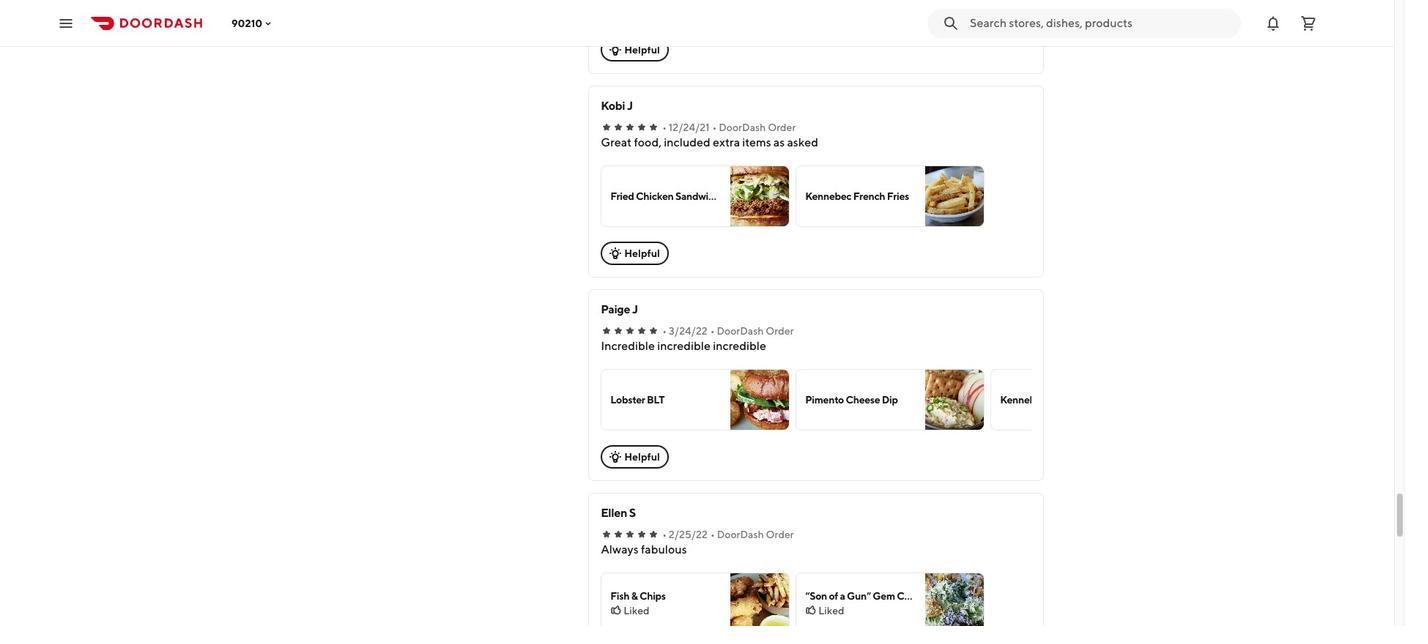 Task type: vqa. For each thing, say whether or not it's contained in the screenshot.
pimento cheese dip Button
yes



Task type: describe. For each thing, give the bounding box(es) containing it.
• 12/24/21 • doordash order
[[662, 122, 796, 133]]

1 helpful from the top
[[624, 44, 660, 56]]

90210 button
[[232, 17, 274, 29]]

lobster blt button
[[601, 369, 790, 431]]

0 horizontal spatial kennebec
[[805, 190, 852, 202]]

pimento
[[805, 394, 844, 406]]

1 helpful button from the top
[[601, 38, 669, 62]]

fish & chips image
[[731, 574, 789, 626]]

3/24/22
[[669, 325, 708, 337]]

12/24/21
[[669, 122, 710, 133]]

• left 12/24/21
[[662, 122, 667, 133]]

• right 12/24/21
[[713, 122, 717, 133]]

helpful for kobi j
[[624, 248, 660, 259]]

caesar
[[897, 590, 928, 602]]

&
[[631, 590, 638, 602]]

1 horizontal spatial kennebec french fries button
[[991, 369, 1180, 431]]

doordash for kobi j
[[719, 122, 766, 133]]

0 vertical spatial french
[[853, 190, 885, 202]]

paige j
[[601, 303, 638, 316]]

• 3/24/22 • doordash order
[[662, 325, 794, 337]]

0 vertical spatial fries
[[887, 190, 909, 202]]

fish
[[610, 590, 630, 602]]

1 horizontal spatial french
[[1048, 394, 1080, 406]]

lobster blt image
[[731, 370, 789, 430]]

gun"
[[847, 590, 871, 602]]

• left 3/24/22 on the bottom of the page
[[662, 325, 667, 337]]

0 horizontal spatial kennebec french fries button
[[796, 166, 985, 227]]

helpful button for kobi j
[[601, 242, 669, 265]]

pimento cheese dip image
[[925, 370, 984, 430]]

fried
[[610, 190, 634, 202]]

liked for of
[[818, 605, 844, 617]]

kobi
[[601, 99, 625, 113]]

2/25/22
[[669, 529, 708, 541]]

j for paige j
[[632, 303, 638, 316]]

sandwich
[[675, 190, 719, 202]]

order for paige j
[[766, 325, 794, 337]]

a
[[840, 590, 845, 602]]

Store search: begin typing to search for stores available on DoorDash text field
[[970, 15, 1232, 31]]

90210
[[232, 17, 262, 29]]

• left 2/25/22
[[662, 529, 667, 541]]

• 2/25/22 • doordash order
[[662, 529, 794, 541]]

chicken
[[636, 190, 674, 202]]

1 vertical spatial kennebec
[[1000, 394, 1046, 406]]

pimento cheese dip button
[[796, 369, 985, 431]]

order for kobi j
[[768, 122, 796, 133]]

of
[[829, 590, 838, 602]]



Task type: locate. For each thing, give the bounding box(es) containing it.
1 liked from the left
[[624, 605, 650, 617]]

kobi j
[[601, 99, 633, 113]]

ellen s
[[601, 506, 636, 520]]

liked
[[624, 605, 650, 617], [818, 605, 844, 617]]

helpful up s
[[624, 451, 660, 463]]

s
[[629, 506, 636, 520]]

pimento cheese dip
[[805, 394, 898, 406]]

0 vertical spatial helpful
[[624, 44, 660, 56]]

2 helpful from the top
[[624, 248, 660, 259]]

chips
[[640, 590, 666, 602]]

fried chicken sandwich image
[[731, 166, 789, 226]]

0 horizontal spatial kennebec french fries
[[805, 190, 909, 202]]

0 vertical spatial kennebec
[[805, 190, 852, 202]]

kennebec french fries
[[805, 190, 909, 202], [1000, 394, 1104, 406]]

0 vertical spatial kennebec french fries
[[805, 190, 909, 202]]

gem
[[873, 590, 895, 602]]

"son
[[805, 590, 827, 602]]

1 vertical spatial french
[[1048, 394, 1080, 406]]

0 vertical spatial doordash
[[719, 122, 766, 133]]

j for kobi j
[[627, 99, 633, 113]]

1 vertical spatial helpful button
[[601, 242, 669, 265]]

2 vertical spatial doordash
[[717, 529, 764, 541]]

ellen
[[601, 506, 627, 520]]

2 vertical spatial helpful button
[[601, 445, 669, 469]]

fish & chips
[[610, 590, 666, 602]]

liked for &
[[624, 605, 650, 617]]

kennebec french fries button
[[796, 166, 985, 227], [991, 369, 1180, 431]]

2 liked from the left
[[818, 605, 844, 617]]

helpful button up paige j
[[601, 242, 669, 265]]

1 horizontal spatial liked
[[818, 605, 844, 617]]

lobster
[[610, 394, 645, 406]]

0 horizontal spatial fries
[[887, 190, 909, 202]]

liked down of
[[818, 605, 844, 617]]

2 vertical spatial order
[[766, 529, 794, 541]]

kennebec french fries image
[[925, 166, 984, 226]]

open menu image
[[57, 14, 75, 32]]

•
[[662, 122, 667, 133], [713, 122, 717, 133], [662, 325, 667, 337], [710, 325, 715, 337], [662, 529, 667, 541], [711, 529, 715, 541]]

0 vertical spatial kennebec french fries button
[[796, 166, 985, 227]]

helpful
[[624, 44, 660, 56], [624, 248, 660, 259], [624, 451, 660, 463]]

kennebec right fried chicken sandwich image
[[805, 190, 852, 202]]

doordash right 3/24/22 on the bottom of the page
[[717, 325, 764, 337]]

• right 3/24/22 on the bottom of the page
[[710, 325, 715, 337]]

2 helpful button from the top
[[601, 242, 669, 265]]

paige
[[601, 303, 630, 316]]

notification bell image
[[1265, 14, 1282, 32]]

dip
[[882, 394, 898, 406]]

3 helpful from the top
[[624, 451, 660, 463]]

doordash for ellen s
[[717, 529, 764, 541]]

j right kobi
[[627, 99, 633, 113]]

fried chicken sandwich button
[[601, 166, 790, 227]]

1 vertical spatial order
[[766, 325, 794, 337]]

order up lobster blt image
[[766, 325, 794, 337]]

doordash right 12/24/21
[[719, 122, 766, 133]]

shrimp toast sandwich image
[[925, 0, 984, 23]]

1 vertical spatial doordash
[[717, 325, 764, 337]]

helpful up "kobi j"
[[624, 44, 660, 56]]

lobster blt
[[610, 394, 665, 406]]

1 horizontal spatial kennebec french fries
[[1000, 394, 1104, 406]]

"son of a gun" gem caesar salad image
[[925, 574, 984, 626]]

0 vertical spatial j
[[627, 99, 633, 113]]

liked down the fish & chips on the bottom of page
[[624, 605, 650, 617]]

1 vertical spatial kennebec french fries button
[[991, 369, 1180, 431]]

helpful button up s
[[601, 445, 669, 469]]

1 vertical spatial j
[[632, 303, 638, 316]]

j right paige
[[632, 303, 638, 316]]

0 horizontal spatial liked
[[624, 605, 650, 617]]

cheese
[[846, 394, 880, 406]]

kennebec right pimento cheese dip image
[[1000, 394, 1046, 406]]

1 vertical spatial kennebec french fries
[[1000, 394, 1104, 406]]

helpful button
[[601, 38, 669, 62], [601, 242, 669, 265], [601, 445, 669, 469]]

helpful button up "kobi j"
[[601, 38, 669, 62]]

doordash
[[719, 122, 766, 133], [717, 325, 764, 337], [717, 529, 764, 541]]

helpful down the 'chicken'
[[624, 248, 660, 259]]

1 vertical spatial fries
[[1082, 394, 1104, 406]]

order for ellen s
[[766, 529, 794, 541]]

doordash right 2/25/22
[[717, 529, 764, 541]]

kennebec
[[805, 190, 852, 202], [1000, 394, 1046, 406]]

french
[[853, 190, 885, 202], [1048, 394, 1080, 406]]

order up fried chicken sandwich image
[[768, 122, 796, 133]]

helpful for paige j
[[624, 451, 660, 463]]

order
[[768, 122, 796, 133], [766, 325, 794, 337], [766, 529, 794, 541]]

• right 2/25/22
[[711, 529, 715, 541]]

doordash for paige j
[[717, 325, 764, 337]]

j
[[627, 99, 633, 113], [632, 303, 638, 316]]

0 vertical spatial helpful button
[[601, 38, 669, 62]]

1 horizontal spatial fries
[[1082, 394, 1104, 406]]

1 vertical spatial helpful
[[624, 248, 660, 259]]

order up fish & chips image
[[766, 529, 794, 541]]

"son of a gun" gem caesar salad
[[805, 590, 955, 602]]

fries
[[887, 190, 909, 202], [1082, 394, 1104, 406]]

2 vertical spatial helpful
[[624, 451, 660, 463]]

3 helpful button from the top
[[601, 445, 669, 469]]

blt
[[647, 394, 665, 406]]

fried chicken sandwich
[[610, 190, 719, 202]]

1 horizontal spatial kennebec
[[1000, 394, 1046, 406]]

helpful button for paige j
[[601, 445, 669, 469]]

salad
[[930, 590, 955, 602]]

0 vertical spatial order
[[768, 122, 796, 133]]

0 horizontal spatial french
[[853, 190, 885, 202]]

0 items, open order cart image
[[1300, 14, 1317, 32]]



